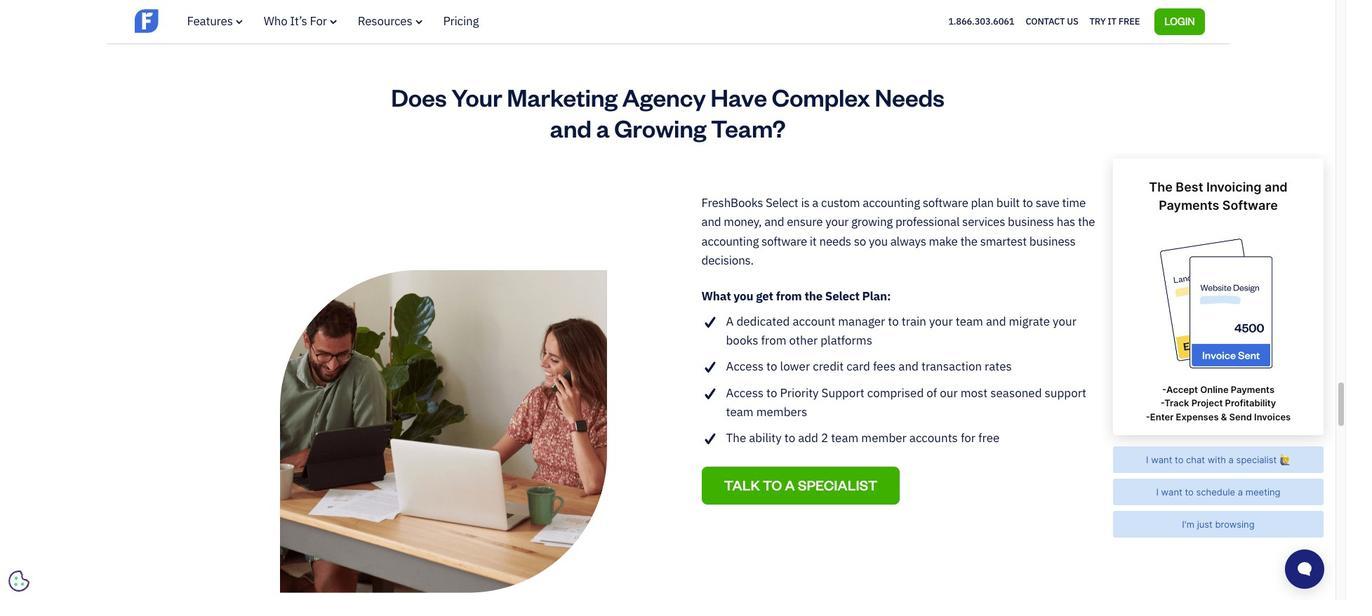 Task type: describe. For each thing, give the bounding box(es) containing it.
talk to a specialist
[[724, 476, 878, 494]]

marketing
[[507, 81, 618, 112]]

pricing
[[443, 13, 479, 29]]

who it's for link
[[264, 13, 337, 29]]

us
[[1067, 15, 1079, 27]]

login
[[1165, 15, 1195, 27]]

to inside freshbooks select is a custom accounting software plan built to save time and money, and ensure your growing professional services business has the accounting software it needs so you always make the smartest business decisions.
[[1023, 195, 1034, 211]]

pricing link
[[443, 13, 479, 29]]

and inside "does your marketing agency have complex needs and a growing team?"
[[550, 112, 592, 143]]

seasoned
[[991, 385, 1042, 401]]

a inside "does your marketing agency have complex needs and a growing team?"
[[596, 112, 610, 143]]

cookie preferences image
[[8, 571, 29, 592]]

a inside button
[[785, 476, 795, 494]]

free
[[979, 431, 1000, 446]]

to left add
[[785, 431, 796, 446]]

0 vertical spatial accounting
[[863, 195, 920, 211]]

access to priority support comprised of our most seasoned support team members
[[726, 385, 1087, 420]]

for
[[961, 431, 976, 446]]

you inside freshbooks select is a custom accounting software plan built to save time and money, and ensure your growing professional services business has the accounting software it needs so you always make the smartest business decisions.
[[869, 233, 888, 249]]

custom
[[822, 195, 860, 211]]

fees
[[873, 359, 896, 374]]

who it's for
[[264, 13, 327, 29]]

complex
[[772, 81, 871, 112]]

team?
[[711, 112, 786, 143]]

1 horizontal spatial select
[[826, 289, 860, 304]]

accounts
[[910, 431, 958, 446]]

1 horizontal spatial software
[[923, 195, 969, 211]]

credit
[[813, 359, 844, 374]]

train
[[902, 314, 927, 329]]

contact us link
[[1026, 12, 1079, 31]]

1.866.303.6061
[[949, 15, 1015, 27]]

1 horizontal spatial your
[[930, 314, 953, 329]]

lower
[[780, 359, 810, 374]]

needs
[[820, 233, 852, 249]]

has
[[1057, 214, 1076, 230]]

1.866.303.6061 link
[[949, 15, 1015, 27]]

contact
[[1026, 15, 1065, 27]]

access for access to lower credit card fees and transaction rates
[[726, 359, 764, 374]]

team inside a dedicated account manager to train your team and migrate your books from other platforms
[[956, 314, 984, 329]]

of
[[927, 385, 938, 401]]

money,
[[724, 214, 762, 230]]

features
[[187, 13, 233, 29]]

member
[[862, 431, 907, 446]]

dedicated
[[737, 314, 790, 329]]

to left lower at bottom right
[[767, 359, 778, 374]]

0 vertical spatial business
[[1008, 214, 1055, 230]]

what you get from the select plan:
[[702, 289, 891, 304]]

who
[[264, 13, 288, 29]]

transaction
[[922, 359, 982, 374]]

professional
[[896, 214, 960, 230]]

freshbooks select is a custom accounting software plan built to save time and money, and ensure your growing professional services business has the accounting software it needs so you always make the smartest business decisions.
[[702, 195, 1096, 268]]

support
[[822, 385, 865, 401]]

members
[[757, 404, 808, 420]]

freshbooks
[[702, 195, 763, 211]]

access to lower credit card fees and transaction rates
[[726, 359, 1012, 374]]

account
[[793, 314, 836, 329]]

migrate
[[1009, 314, 1050, 329]]

2 vertical spatial the
[[805, 289, 823, 304]]

have
[[711, 81, 768, 112]]

what
[[702, 289, 731, 304]]

needs
[[875, 81, 945, 112]]

resources
[[358, 13, 413, 29]]

cookie consent banner dialog
[[11, 428, 221, 590]]

services
[[963, 214, 1006, 230]]

specialist
[[798, 476, 878, 494]]



Task type: locate. For each thing, give the bounding box(es) containing it.
0 horizontal spatial it
[[810, 233, 817, 249]]

growing
[[614, 112, 707, 143]]

add
[[798, 431, 819, 446]]

you left get
[[734, 289, 754, 304]]

0 horizontal spatial your
[[826, 214, 849, 230]]

ability
[[749, 431, 782, 446]]

the down services
[[961, 233, 978, 249]]

a right is
[[813, 195, 819, 211]]

0 vertical spatial team
[[956, 314, 984, 329]]

manager
[[839, 314, 886, 329]]

try it free link
[[1090, 12, 1140, 31]]

it
[[1108, 15, 1117, 27], [810, 233, 817, 249]]

you
[[869, 233, 888, 249], [734, 289, 754, 304]]

your inside freshbooks select is a custom accounting software plan built to save time and money, and ensure your growing professional services business has the accounting software it needs so you always make the smartest business decisions.
[[826, 214, 849, 230]]

1 horizontal spatial team
[[831, 431, 859, 446]]

business down "has"
[[1030, 233, 1076, 249]]

growing
[[852, 214, 893, 230]]

1 vertical spatial a
[[785, 476, 795, 494]]

0 horizontal spatial a
[[726, 314, 734, 329]]

select left is
[[766, 195, 799, 211]]

0 vertical spatial a
[[596, 112, 610, 143]]

1 vertical spatial it
[[810, 233, 817, 249]]

1 vertical spatial software
[[762, 233, 807, 249]]

your up needs
[[826, 214, 849, 230]]

does
[[391, 81, 447, 112]]

talk to a specialist button
[[702, 467, 900, 505]]

from inside a dedicated account manager to train your team and migrate your books from other platforms
[[761, 333, 787, 348]]

it inside freshbooks select is a custom accounting software plan built to save time and money, and ensure your growing professional services business has the accounting software it needs so you always make the smartest business decisions.
[[810, 233, 817, 249]]

the
[[726, 431, 747, 446]]

team inside access to priority support comprised of our most seasoned support team members
[[726, 404, 754, 420]]

team up the
[[726, 404, 754, 420]]

a
[[726, 314, 734, 329], [785, 476, 795, 494]]

a dedicated account manager to train your team and migrate your books from other platforms
[[726, 314, 1077, 348]]

2 horizontal spatial the
[[1078, 214, 1096, 230]]

platforms
[[821, 333, 873, 348]]

your
[[826, 214, 849, 230], [930, 314, 953, 329], [1053, 314, 1077, 329]]

plan
[[971, 195, 994, 211]]

it down ensure
[[810, 233, 817, 249]]

get
[[756, 289, 774, 304]]

you right so
[[869, 233, 888, 249]]

it's
[[290, 13, 307, 29]]

agency
[[623, 81, 706, 112]]

select inside freshbooks select is a custom accounting software plan built to save time and money, and ensure your growing professional services business has the accounting software it needs so you always make the smartest business decisions.
[[766, 195, 799, 211]]

built
[[997, 195, 1020, 211]]

0 horizontal spatial the
[[805, 289, 823, 304]]

1 vertical spatial team
[[726, 404, 754, 420]]

0 vertical spatial you
[[869, 233, 888, 249]]

software down ensure
[[762, 233, 807, 249]]

support
[[1045, 385, 1087, 401]]

access down books
[[726, 359, 764, 374]]

freshbooks logo image
[[134, 8, 243, 34]]

business
[[1008, 214, 1055, 230], [1030, 233, 1076, 249]]

software up professional
[[923, 195, 969, 211]]

talk
[[724, 476, 760, 494]]

login link
[[1155, 8, 1205, 35]]

2 vertical spatial team
[[831, 431, 859, 446]]

business down the save
[[1008, 214, 1055, 230]]

card
[[847, 359, 871, 374]]

0 horizontal spatial accounting
[[702, 233, 759, 249]]

priority
[[780, 385, 819, 401]]

1 horizontal spatial you
[[869, 233, 888, 249]]

select
[[766, 195, 799, 211], [826, 289, 860, 304]]

access up members
[[726, 385, 764, 401]]

access inside access to priority support comprised of our most seasoned support team members
[[726, 385, 764, 401]]

1 vertical spatial access
[[726, 385, 764, 401]]

contact us
[[1026, 15, 1079, 27]]

software
[[923, 195, 969, 211], [762, 233, 807, 249]]

1 vertical spatial business
[[1030, 233, 1076, 249]]

ensure
[[787, 214, 823, 230]]

0 vertical spatial select
[[766, 195, 799, 211]]

a inside freshbooks select is a custom accounting software plan built to save time and money, and ensure your growing professional services business has the accounting software it needs so you always make the smartest business decisions.
[[813, 195, 819, 211]]

other
[[790, 333, 818, 348]]

is
[[801, 195, 810, 211]]

accounting up the growing
[[863, 195, 920, 211]]

to inside a dedicated account manager to train your team and migrate your books from other platforms
[[888, 314, 899, 329]]

1 vertical spatial you
[[734, 289, 754, 304]]

to up members
[[767, 385, 778, 401]]

try it free
[[1090, 15, 1140, 27]]

most
[[961, 385, 988, 401]]

does your marketing agency have complex needs and a growing team?
[[391, 81, 945, 143]]

free
[[1119, 15, 1140, 27]]

team up transaction
[[956, 314, 984, 329]]

always
[[891, 233, 927, 249]]

2 access from the top
[[726, 385, 764, 401]]

to
[[1023, 195, 1034, 211], [888, 314, 899, 329], [767, 359, 778, 374], [767, 385, 778, 401], [785, 431, 796, 446]]

2 horizontal spatial your
[[1053, 314, 1077, 329]]

2
[[822, 431, 829, 446]]

2 horizontal spatial team
[[956, 314, 984, 329]]

1 vertical spatial from
[[761, 333, 787, 348]]

1 vertical spatial accounting
[[702, 233, 759, 249]]

0 horizontal spatial a
[[596, 112, 610, 143]]

0 vertical spatial it
[[1108, 15, 1117, 27]]

comprised
[[868, 385, 924, 401]]

your right train
[[930, 314, 953, 329]]

0 horizontal spatial team
[[726, 404, 754, 420]]

it inside "link"
[[1108, 15, 1117, 27]]

decisions.
[[702, 253, 754, 268]]

books
[[726, 333, 759, 348]]

1 horizontal spatial the
[[961, 233, 978, 249]]

0 vertical spatial from
[[776, 289, 802, 304]]

a up books
[[726, 314, 734, 329]]

your right the migrate
[[1053, 314, 1077, 329]]

team
[[956, 314, 984, 329], [726, 404, 754, 420], [831, 431, 859, 446]]

1 horizontal spatial a
[[813, 195, 819, 211]]

1 vertical spatial the
[[961, 233, 978, 249]]

1 access from the top
[[726, 359, 764, 374]]

save
[[1036, 195, 1060, 211]]

1 horizontal spatial a
[[785, 476, 795, 494]]

the up account
[[805, 289, 823, 304]]

the
[[1078, 214, 1096, 230], [961, 233, 978, 249], [805, 289, 823, 304]]

to left train
[[888, 314, 899, 329]]

rates
[[985, 359, 1012, 374]]

0 horizontal spatial select
[[766, 195, 799, 211]]

to inside access to priority support comprised of our most seasoned support team members
[[767, 385, 778, 401]]

team right 2
[[831, 431, 859, 446]]

your
[[452, 81, 502, 112]]

features link
[[187, 13, 243, 29]]

select up manager
[[826, 289, 860, 304]]

resources link
[[358, 13, 422, 29]]

from down dedicated
[[761, 333, 787, 348]]

to
[[763, 476, 783, 494]]

a left growing
[[596, 112, 610, 143]]

smartest
[[981, 233, 1027, 249]]

it right try
[[1108, 15, 1117, 27]]

plan:
[[863, 289, 891, 304]]

0 horizontal spatial you
[[734, 289, 754, 304]]

the right "has"
[[1078, 214, 1096, 230]]

0 vertical spatial a
[[726, 314, 734, 329]]

0 vertical spatial the
[[1078, 214, 1096, 230]]

to right built
[[1023, 195, 1034, 211]]

accounting up the decisions. at the top of the page
[[702, 233, 759, 249]]

0 vertical spatial software
[[923, 195, 969, 211]]

and
[[550, 112, 592, 143], [702, 214, 721, 230], [765, 214, 785, 230], [986, 314, 1007, 329], [899, 359, 919, 374]]

the ability to add 2 team member accounts for free
[[726, 431, 1000, 446]]

a right to
[[785, 476, 795, 494]]

and inside a dedicated account manager to train your team and migrate your books from other platforms
[[986, 314, 1007, 329]]

make
[[929, 233, 958, 249]]

access for access to priority support comprised of our most seasoned support team members
[[726, 385, 764, 401]]

accounting
[[863, 195, 920, 211], [702, 233, 759, 249]]

1 vertical spatial a
[[813, 195, 819, 211]]

a inside a dedicated account manager to train your team and migrate your books from other platforms
[[726, 314, 734, 329]]

so
[[854, 233, 867, 249]]

1 vertical spatial select
[[826, 289, 860, 304]]

for
[[310, 13, 327, 29]]

1 horizontal spatial accounting
[[863, 195, 920, 211]]

from right get
[[776, 289, 802, 304]]

1 horizontal spatial it
[[1108, 15, 1117, 27]]

time
[[1063, 195, 1086, 211]]

0 horizontal spatial software
[[762, 233, 807, 249]]

our
[[940, 385, 958, 401]]

0 vertical spatial access
[[726, 359, 764, 374]]

try
[[1090, 15, 1106, 27]]



Task type: vqa. For each thing, say whether or not it's contained in the screenshot.
work?
no



